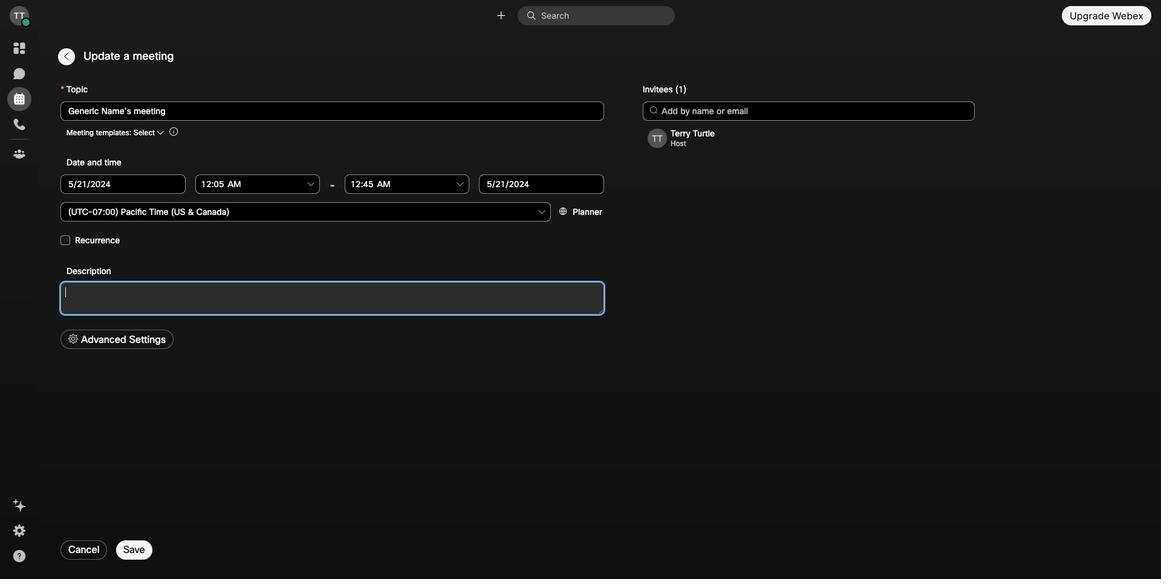 Task type: vqa. For each thing, say whether or not it's contained in the screenshot.
Messaging tab on the left of page
no



Task type: locate. For each thing, give the bounding box(es) containing it.
navigation
[[0, 31, 39, 580]]

webex tab list
[[7, 36, 31, 166]]



